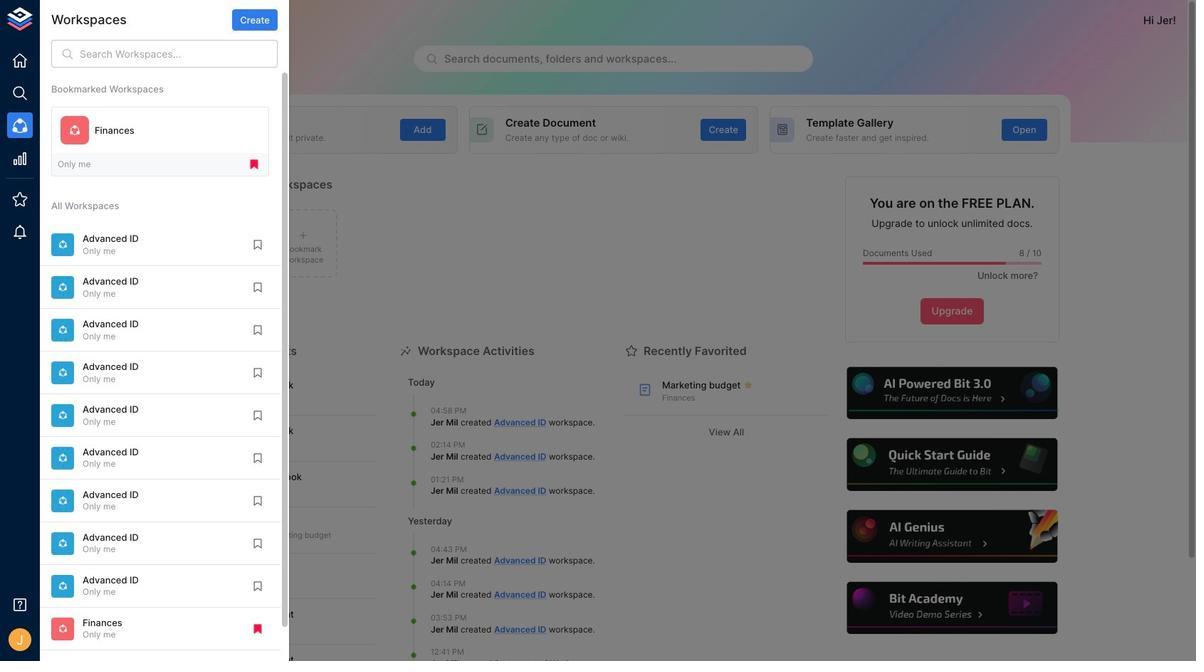Task type: locate. For each thing, give the bounding box(es) containing it.
bookmark image
[[251, 238, 264, 251], [251, 324, 264, 337], [251, 409, 264, 422], [251, 495, 264, 507], [251, 537, 264, 550], [251, 580, 264, 593]]

help image
[[845, 365, 1059, 422], [845, 437, 1059, 493], [845, 509, 1059, 565], [845, 580, 1059, 637]]

0 vertical spatial bookmark image
[[251, 281, 264, 294]]

remove bookmark image
[[248, 158, 261, 171], [251, 623, 264, 636]]

3 help image from the top
[[845, 509, 1059, 565]]

5 bookmark image from the top
[[251, 537, 264, 550]]

2 bookmark image from the top
[[251, 324, 264, 337]]

2 vertical spatial bookmark image
[[251, 452, 264, 465]]

1 bookmark image from the top
[[251, 238, 264, 251]]

bookmark image
[[251, 281, 264, 294], [251, 367, 264, 379], [251, 452, 264, 465]]

2 bookmark image from the top
[[251, 367, 264, 379]]

1 vertical spatial remove bookmark image
[[251, 623, 264, 636]]

1 vertical spatial bookmark image
[[251, 367, 264, 379]]

2 help image from the top
[[845, 437, 1059, 493]]

3 bookmark image from the top
[[251, 409, 264, 422]]

3 bookmark image from the top
[[251, 452, 264, 465]]



Task type: describe. For each thing, give the bounding box(es) containing it.
1 help image from the top
[[845, 365, 1059, 422]]

6 bookmark image from the top
[[251, 580, 264, 593]]

1 bookmark image from the top
[[251, 281, 264, 294]]

Search Workspaces... text field
[[80, 40, 278, 68]]

4 bookmark image from the top
[[251, 495, 264, 507]]

0 vertical spatial remove bookmark image
[[248, 158, 261, 171]]

4 help image from the top
[[845, 580, 1059, 637]]



